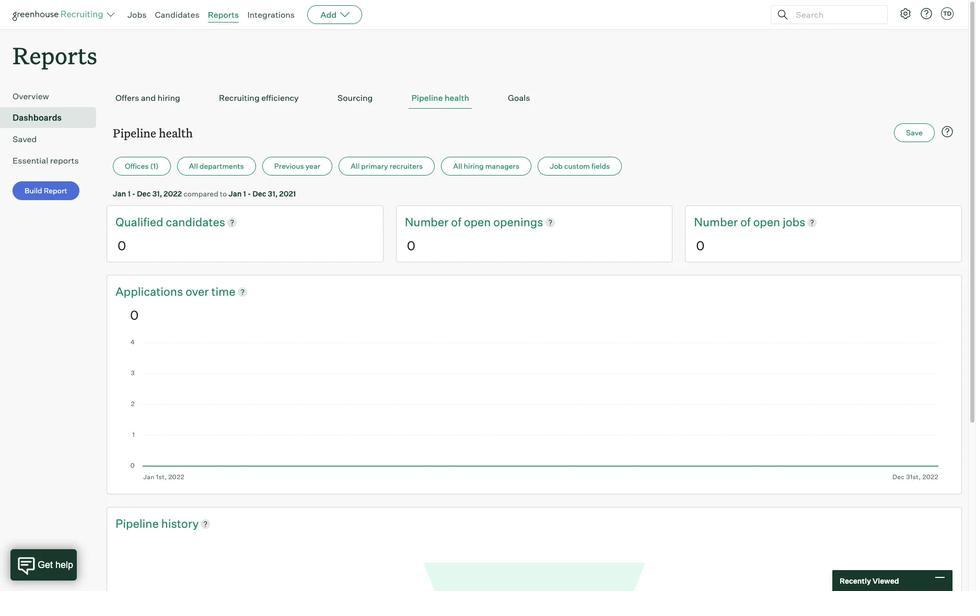 Task type: locate. For each thing, give the bounding box(es) containing it.
all left managers
[[453, 162, 463, 171]]

open link
[[464, 214, 494, 231], [754, 214, 783, 231]]

recruiting efficiency button
[[216, 87, 302, 109]]

1 horizontal spatial dec
[[253, 189, 266, 198]]

0 horizontal spatial open link
[[464, 214, 494, 231]]

0 vertical spatial pipeline health
[[412, 93, 470, 103]]

2 number of open from the left
[[695, 215, 783, 229]]

xychart image
[[130, 340, 939, 481]]

number link
[[405, 214, 451, 231], [695, 214, 741, 231]]

time link
[[211, 284, 236, 300]]

tab list
[[113, 87, 956, 109]]

0 vertical spatial reports
[[208, 9, 239, 20]]

0 horizontal spatial number of open
[[405, 215, 494, 229]]

2 number link from the left
[[695, 214, 741, 231]]

reports down 'greenhouse recruiting' "image"
[[13, 40, 97, 71]]

reports
[[208, 9, 239, 20], [13, 40, 97, 71]]

1 jan from the left
[[113, 189, 126, 198]]

0 horizontal spatial of
[[451, 215, 462, 229]]

1 1 from the left
[[128, 189, 131, 198]]

1 of link from the left
[[451, 214, 464, 231]]

essential reports
[[13, 155, 79, 166]]

efficiency
[[262, 93, 299, 103]]

1 horizontal spatial of link
[[741, 214, 754, 231]]

td
[[944, 10, 952, 17]]

reports
[[50, 155, 79, 166]]

0 horizontal spatial of link
[[451, 214, 464, 231]]

0 vertical spatial pipeline
[[412, 93, 443, 103]]

td button
[[942, 7, 954, 20]]

31, left '2021'
[[268, 189, 278, 198]]

1 open from the left
[[464, 215, 491, 229]]

compared
[[184, 189, 218, 198]]

1 open link from the left
[[464, 214, 494, 231]]

goals
[[508, 93, 530, 103]]

number link for jobs
[[695, 214, 741, 231]]

departments
[[200, 162, 244, 171]]

2 number from the left
[[695, 215, 738, 229]]

1 - from the left
[[132, 189, 135, 198]]

hiring left managers
[[464, 162, 484, 171]]

2 vertical spatial pipeline
[[116, 516, 161, 531]]

job custom fields
[[550, 162, 610, 171]]

2 open link from the left
[[754, 214, 783, 231]]

saved
[[13, 134, 37, 144]]

1 horizontal spatial pipeline health
[[412, 93, 470, 103]]

1 horizontal spatial number of open
[[695, 215, 783, 229]]

dec left '2021'
[[253, 189, 266, 198]]

1
[[128, 189, 131, 198], [243, 189, 246, 198]]

number
[[405, 215, 449, 229], [695, 215, 738, 229]]

0 horizontal spatial all
[[189, 162, 198, 171]]

1 horizontal spatial jan
[[229, 189, 242, 198]]

recruiters
[[390, 162, 423, 171]]

0 vertical spatial hiring
[[158, 93, 180, 103]]

over
[[186, 284, 209, 299]]

dec
[[137, 189, 151, 198], [253, 189, 266, 198]]

number for openings
[[405, 215, 449, 229]]

1 horizontal spatial of
[[741, 215, 751, 229]]

overview link
[[13, 90, 92, 103]]

offices
[[125, 162, 149, 171]]

2 all from the left
[[351, 162, 360, 171]]

1 of from the left
[[451, 215, 462, 229]]

all
[[189, 162, 198, 171], [351, 162, 360, 171], [453, 162, 463, 171]]

0 horizontal spatial open
[[464, 215, 491, 229]]

0 horizontal spatial dec
[[137, 189, 151, 198]]

previous year button
[[262, 157, 333, 176]]

goals button
[[506, 87, 533, 109]]

openings link
[[494, 214, 544, 231]]

of link for openings
[[451, 214, 464, 231]]

qualified link
[[116, 214, 166, 231]]

0 horizontal spatial health
[[159, 125, 193, 141]]

2 of link from the left
[[741, 214, 754, 231]]

jobs link
[[128, 9, 147, 20]]

of for openings
[[451, 215, 462, 229]]

1 vertical spatial reports
[[13, 40, 97, 71]]

1 down the offices
[[128, 189, 131, 198]]

health
[[445, 93, 470, 103], [159, 125, 193, 141]]

hiring inside offers and hiring button
[[158, 93, 180, 103]]

0 vertical spatial health
[[445, 93, 470, 103]]

to
[[220, 189, 227, 198]]

0 horizontal spatial number
[[405, 215, 449, 229]]

hiring
[[158, 93, 180, 103], [464, 162, 484, 171]]

1 vertical spatial hiring
[[464, 162, 484, 171]]

all left primary
[[351, 162, 360, 171]]

open left openings
[[464, 215, 491, 229]]

0 horizontal spatial 1
[[128, 189, 131, 198]]

-
[[132, 189, 135, 198], [248, 189, 251, 198]]

number of open
[[405, 215, 494, 229], [695, 215, 783, 229]]

2 horizontal spatial all
[[453, 162, 463, 171]]

1 horizontal spatial 31,
[[268, 189, 278, 198]]

open left the jobs
[[754, 215, 781, 229]]

open
[[464, 215, 491, 229], [754, 215, 781, 229]]

jan down the offices
[[113, 189, 126, 198]]

0 horizontal spatial pipeline health
[[113, 125, 193, 141]]

1 horizontal spatial health
[[445, 93, 470, 103]]

td button
[[940, 5, 956, 22]]

1 horizontal spatial number
[[695, 215, 738, 229]]

- right to
[[248, 189, 251, 198]]

jan
[[113, 189, 126, 198], [229, 189, 242, 198]]

overview
[[13, 91, 49, 102]]

2 jan from the left
[[229, 189, 242, 198]]

dashboards
[[13, 113, 62, 123]]

reports right candidates
[[208, 9, 239, 20]]

managers
[[486, 162, 520, 171]]

and
[[141, 93, 156, 103]]

all for all hiring managers
[[453, 162, 463, 171]]

qualified
[[116, 215, 166, 229]]

1 right to
[[243, 189, 246, 198]]

1 horizontal spatial -
[[248, 189, 251, 198]]

essential
[[13, 155, 48, 166]]

number link for openings
[[405, 214, 451, 231]]

number of open for jobs
[[695, 215, 783, 229]]

0 horizontal spatial jan
[[113, 189, 126, 198]]

primary
[[361, 162, 388, 171]]

31, left the 2022
[[152, 189, 162, 198]]

applications
[[116, 284, 183, 299]]

0 horizontal spatial hiring
[[158, 93, 180, 103]]

- down the offices
[[132, 189, 135, 198]]

1 horizontal spatial hiring
[[464, 162, 484, 171]]

of link
[[451, 214, 464, 231], [741, 214, 754, 231]]

1 horizontal spatial open link
[[754, 214, 783, 231]]

1 horizontal spatial 1
[[243, 189, 246, 198]]

0 horizontal spatial -
[[132, 189, 135, 198]]

jan right to
[[229, 189, 242, 198]]

jan 1 - dec 31, 2022 compared to jan 1 - dec 31, 2021
[[113, 189, 296, 198]]

open for openings
[[464, 215, 491, 229]]

offers and hiring
[[116, 93, 180, 103]]

1 number from the left
[[405, 215, 449, 229]]

31,
[[152, 189, 162, 198], [268, 189, 278, 198]]

hiring right "and"
[[158, 93, 180, 103]]

1 number of open from the left
[[405, 215, 494, 229]]

essential reports link
[[13, 154, 92, 167]]

1 all from the left
[[189, 162, 198, 171]]

0
[[118, 238, 126, 254], [407, 238, 416, 254], [697, 238, 705, 254], [130, 307, 139, 323]]

dec down 'offices (1)' button
[[137, 189, 151, 198]]

candidates link
[[166, 214, 225, 231]]

0 horizontal spatial 31,
[[152, 189, 162, 198]]

integrations
[[248, 9, 295, 20]]

all primary recruiters button
[[339, 157, 435, 176]]

1 number link from the left
[[405, 214, 451, 231]]

1 horizontal spatial all
[[351, 162, 360, 171]]

custom
[[565, 162, 590, 171]]

Search text field
[[794, 7, 878, 22]]

3 all from the left
[[453, 162, 463, 171]]

0 horizontal spatial number link
[[405, 214, 451, 231]]

2 of from the left
[[741, 215, 751, 229]]

sourcing
[[338, 93, 373, 103]]

of
[[451, 215, 462, 229], [741, 215, 751, 229]]

time
[[211, 284, 236, 299]]

1 horizontal spatial number link
[[695, 214, 741, 231]]

2 open from the left
[[754, 215, 781, 229]]

1 horizontal spatial open
[[754, 215, 781, 229]]

all left the departments
[[189, 162, 198, 171]]



Task type: describe. For each thing, give the bounding box(es) containing it.
all departments
[[189, 162, 244, 171]]

0 horizontal spatial reports
[[13, 40, 97, 71]]

number of open for openings
[[405, 215, 494, 229]]

2 dec from the left
[[253, 189, 266, 198]]

build report
[[25, 186, 67, 195]]

recently viewed
[[840, 576, 900, 585]]

openings
[[494, 215, 544, 229]]

greenhouse recruiting image
[[13, 8, 107, 21]]

open link for openings
[[464, 214, 494, 231]]

pipeline inside pipeline health button
[[412, 93, 443, 103]]

offers and hiring button
[[113, 87, 183, 109]]

faq image
[[942, 126, 954, 138]]

candidates link
[[155, 9, 200, 20]]

tab list containing offers and hiring
[[113, 87, 956, 109]]

offers
[[116, 93, 139, 103]]

of for jobs
[[741, 215, 751, 229]]

recently
[[840, 576, 872, 585]]

jobs link
[[783, 214, 806, 231]]

applications link
[[116, 284, 186, 300]]

history
[[161, 516, 199, 531]]

pipeline health inside button
[[412, 93, 470, 103]]

candidates
[[155, 9, 200, 20]]

hiring inside all hiring managers button
[[464, 162, 484, 171]]

year
[[306, 162, 321, 171]]

1 vertical spatial pipeline health
[[113, 125, 193, 141]]

over link
[[186, 284, 211, 300]]

all departments button
[[177, 157, 256, 176]]

pipeline health button
[[409, 87, 472, 109]]

pipeline link
[[116, 516, 161, 532]]

number for jobs
[[695, 215, 738, 229]]

viewed
[[873, 576, 900, 585]]

open for jobs
[[754, 215, 781, 229]]

previous
[[274, 162, 304, 171]]

all for all primary recruiters
[[351, 162, 360, 171]]

health inside button
[[445, 93, 470, 103]]

add
[[321, 9, 337, 20]]

candidates
[[166, 215, 225, 229]]

reports link
[[208, 9, 239, 20]]

1 31, from the left
[[152, 189, 162, 198]]

2 31, from the left
[[268, 189, 278, 198]]

all hiring managers
[[453, 162, 520, 171]]

report
[[44, 186, 67, 195]]

open link for jobs
[[754, 214, 783, 231]]

1 vertical spatial health
[[159, 125, 193, 141]]

history link
[[161, 516, 199, 532]]

dashboards link
[[13, 111, 92, 124]]

add button
[[308, 5, 362, 24]]

1 vertical spatial pipeline
[[113, 125, 156, 141]]

job custom fields button
[[538, 157, 622, 176]]

all for all departments
[[189, 162, 198, 171]]

1 dec from the left
[[137, 189, 151, 198]]

1 horizontal spatial reports
[[208, 9, 239, 20]]

jobs
[[128, 9, 147, 20]]

(1)
[[150, 162, 159, 171]]

all primary recruiters
[[351, 162, 423, 171]]

2022
[[164, 189, 182, 198]]

configure image
[[900, 7, 912, 20]]

2 1 from the left
[[243, 189, 246, 198]]

2 - from the left
[[248, 189, 251, 198]]

recruiting
[[219, 93, 260, 103]]

jobs
[[783, 215, 806, 229]]

sourcing button
[[335, 87, 376, 109]]

fields
[[592, 162, 610, 171]]

saved link
[[13, 133, 92, 145]]

integrations link
[[248, 9, 295, 20]]

recruiting efficiency
[[219, 93, 299, 103]]

all hiring managers button
[[441, 157, 532, 176]]

offices (1) button
[[113, 157, 171, 176]]

applications over
[[116, 284, 211, 299]]

save
[[907, 128, 923, 137]]

of link for jobs
[[741, 214, 754, 231]]

2021
[[279, 189, 296, 198]]

previous year
[[274, 162, 321, 171]]

build report button
[[13, 182, 79, 200]]

job
[[550, 162, 563, 171]]

save button
[[895, 123, 935, 142]]

offices (1)
[[125, 162, 159, 171]]

build
[[25, 186, 42, 195]]



Task type: vqa. For each thing, say whether or not it's contained in the screenshot.
the rightmost open
yes



